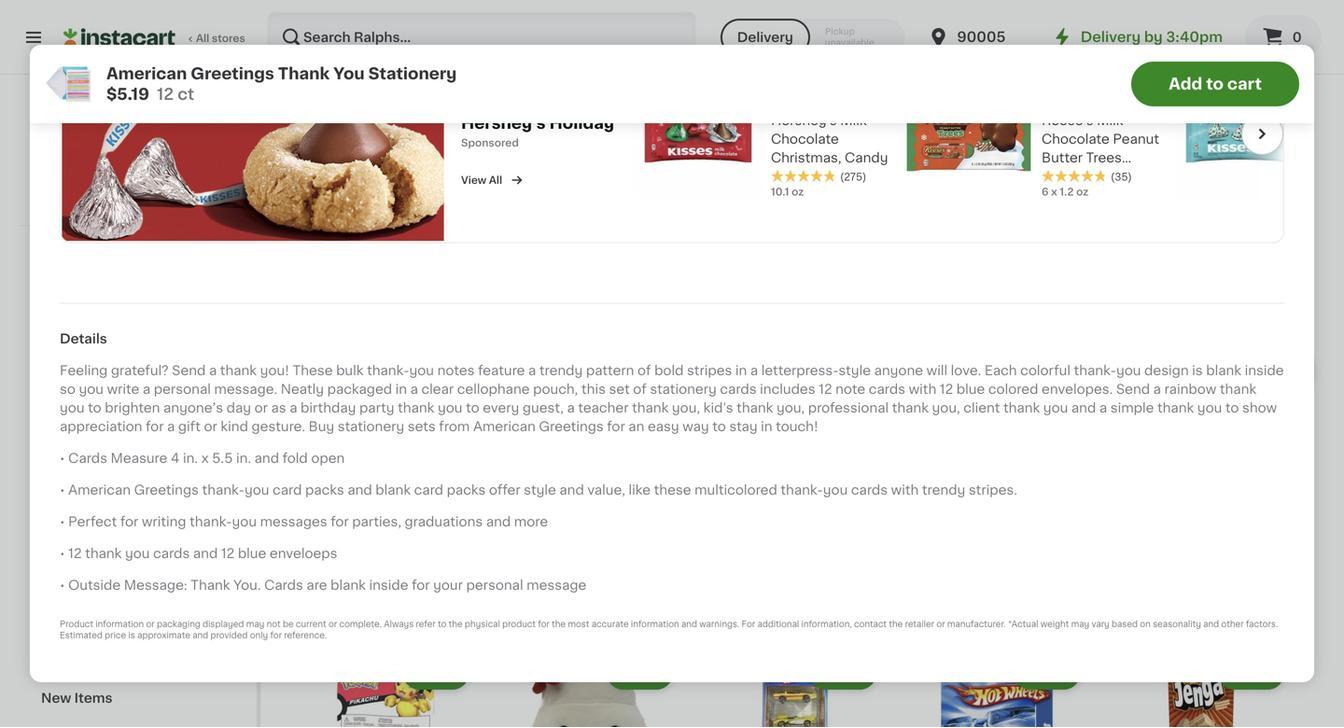 Task type: locate. For each thing, give the bounding box(es) containing it.
0 horizontal spatial the
[[449, 620, 463, 629]]

ralphs down 100%
[[81, 198, 118, 209]]

in. right 5.5
[[236, 452, 251, 465]]

hershey's inside hershey's milk chocolate christmas, candy
[[771, 114, 837, 127]]

0 horizontal spatial you
[[299, 466, 323, 479]]

is inside feeling grateful? send a thank you! these bulk thank-you notes feature a trendy pattern of bold stripes in a letterpress-style anyone will love. each colorful thank-you design is blank inside so you write a personal message. neatly packaged in a clear cellophane pouch, this set of stationery cards includes 12 note cards with 12 blue colored envelopes. send a rainbow thank you to brighten anyone's day or as a birthday party thank you to every guest, a teacher thank you, kid's thank you, professional thank you, client thank you and a simple thank you to show appreciation for a gift or kind gesture. buy stationery sets from american greetings for an easy way to stay in touch!
[[1192, 364, 1203, 377]]

$7.49 element
[[1042, 68, 1167, 93]]

american up "$5.19"
[[106, 66, 187, 82]]

wife
[[967, 485, 996, 498]]

1 horizontal spatial personal
[[466, 579, 523, 592]]

1 horizontal spatial greeting cards link
[[299, 164, 457, 187]]

games up brighten
[[100, 372, 147, 385]]

enveloeps
[[270, 547, 337, 560]]

•
[[60, 452, 65, 465], [60, 483, 65, 497], [60, 515, 65, 528], [60, 547, 65, 560], [60, 579, 65, 592]]

kitchen
[[41, 231, 93, 244]]

party & gift supplies inside party & gift supplies link
[[41, 301, 182, 315]]

100% satisfaction guarantee
[[66, 180, 216, 190]]

1 vertical spatial candy
[[1115, 170, 1159, 183]]

2 christmas from the left
[[910, 466, 977, 479]]

party & gift supplies link
[[30, 290, 245, 326]]

toys & games up complete.
[[299, 579, 447, 599]]

current
[[296, 620, 326, 629]]

1 vertical spatial greeting cards link
[[30, 326, 245, 361]]

stationery down the party
[[338, 420, 404, 433]]

milk for hershey's
[[840, 114, 867, 127]]

2 horizontal spatial you,
[[932, 401, 960, 414]]

delivery for delivery by 3:40pm
[[1081, 30, 1141, 44]]

greetings inside american greetings thank you stationery 12 ct
[[364, 447, 429, 461]]

you, left client
[[932, 401, 960, 414]]

12 down perfect
[[68, 547, 82, 560]]

rainbow
[[1164, 383, 1216, 396]]

information up price
[[96, 620, 144, 629]]

style up note
[[839, 364, 871, 377]]

3 christmas from the left
[[1016, 466, 1083, 479]]

2 horizontal spatial thank
[[432, 447, 472, 461]]

• up baby
[[60, 483, 65, 497]]

american down the $ 5 19
[[299, 447, 361, 461]]

1 card from the left
[[273, 483, 302, 497]]

toys & games
[[52, 372, 147, 385], [299, 579, 447, 599]]

greetings down 'guest,'
[[539, 420, 604, 433]]

to inside product information or packaging displayed may not be current or complete. always refer to the physical product for the most accurate information and warnings. for additional information, contact the retailer or manufacturer. *actual weight may vary based on seasonality and other factors. estimated price is approximate and provided only for reference.
[[438, 620, 447, 629]]

send up simple
[[1116, 383, 1150, 396]]

party supplies
[[52, 408, 147, 421]]

0 vertical spatial christmas,
[[771, 151, 841, 164]]

1 you, from the left
[[672, 401, 700, 414]]

$ down the every
[[506, 424, 513, 434]]

1 horizontal spatial all
[[489, 175, 502, 185]]

for inside american greetings christmas card christmas card for wife (so lucky)
[[945, 485, 963, 498]]

christmas, up "1.2"
[[1042, 170, 1112, 183]]

toys & games link
[[30, 361, 245, 397], [299, 578, 447, 600]]

stripes.
[[969, 483, 1017, 497]]

estimated
[[60, 631, 103, 640]]

• for • 12 thank you cards and 12 blue enveloeps
[[60, 547, 65, 560]]

vary
[[1092, 620, 1109, 629]]

greetings up the writing
[[134, 483, 199, 497]]

2 39 from the left
[[732, 424, 746, 434]]

packaged
[[327, 383, 392, 396]]

2 $ 6 39 from the left
[[710, 423, 746, 442]]

is right price
[[128, 631, 135, 640]]

3 you, from the left
[[932, 401, 960, 414]]

& left price
[[87, 621, 98, 634]]

service type group
[[720, 19, 905, 56]]

are
[[307, 579, 327, 592]]

you down envelopes.
[[1043, 401, 1068, 414]]

cards down (merry
[[851, 483, 888, 497]]

stationery inside american greetings thank you stationery $5.19 12 ct
[[368, 66, 457, 82]]

send up "anyone's"
[[172, 364, 206, 377]]

pets
[[41, 550, 71, 563]]

client
[[963, 401, 1000, 414]]

weight
[[1041, 620, 1069, 629]]

1 vertical spatial send
[[1116, 383, 1150, 396]]

cards down number
[[503, 485, 542, 498]]

1 vertical spatial buy
[[309, 420, 334, 433]]

christmas inside american greetings christmas card (merry merry merry)
[[706, 466, 773, 479]]

milk inside hershey's milk chocolate christmas, candy
[[840, 114, 867, 127]]

1 vertical spatial care
[[103, 195, 135, 208]]

0 horizontal spatial save
[[182, 198, 207, 209]]

more
[[1240, 169, 1275, 182]]

a left gift
[[167, 420, 175, 433]]

1 • from the top
[[60, 452, 65, 465]]

may up only
[[246, 620, 264, 629]]

health care
[[41, 160, 121, 173]]

0 vertical spatial greeting cards
[[299, 166, 457, 185]]

card up the graduations
[[414, 483, 443, 497]]

90005
[[957, 30, 1006, 44]]

and inside feeling grateful? send a thank you! these bulk thank-you notes feature a trendy pattern of bold stripes in a letterpress-style anyone will love. each colorful thank-you design is blank inside so you write a personal message. neatly packaged in a clear cellophane pouch, this set of stationery cards includes 12 note cards with 12 blue colored envelopes. send a rainbow thank you to brighten anyone's day or as a birthday party thank you to every guest, a teacher thank you, kid's thank you, professional thank you, client thank you and a simple thank you to show appreciation for a gift or kind gesture. buy stationery sets from american greetings for an easy way to stay in touch!
[[1071, 401, 1096, 414]]

ralphs logo image
[[120, 97, 155, 133]]

2 horizontal spatial blank
[[1206, 364, 1241, 377]]

2 you, from the left
[[777, 401, 805, 414]]

3 • from the top
[[60, 515, 65, 528]]

0 horizontal spatial you,
[[672, 401, 700, 414]]

0 horizontal spatial inside
[[369, 579, 408, 592]]

0 vertical spatial trendy
[[539, 364, 583, 377]]

2 • from the top
[[60, 483, 65, 497]]

• for • outside message: thank you. cards are blank inside for your personal message
[[60, 579, 65, 592]]

$ for american greetings thank you stationery
[[302, 424, 309, 434]]

1 vertical spatial toys & games
[[299, 579, 447, 599]]

buy down birthday
[[309, 420, 334, 433]]

card up "stripes."
[[981, 466, 1012, 479]]

with inside feeling grateful? send a thank you! these bulk thank-you notes feature a trendy pattern of bold stripes in a letterpress-style anyone will love. each colorful thank-you design is blank inside so you write a personal message. neatly packaged in a clear cellophane pouch, this set of stationery cards includes 12 note cards with 12 blue colored envelopes. send a rainbow thank you to brighten anyone's day or as a birthday party thank you to every guest, a teacher thank you, kid's thank you, professional thank you, client thank you and a simple thank you to show appreciation for a gift or kind gesture. buy stationery sets from american greetings for an easy way to stay in touch!
[[909, 383, 936, 396]]

a left simple
[[1099, 401, 1107, 414]]

household
[[41, 53, 114, 66]]

american inside american greetings thank you stationery 12 ct
[[299, 447, 361, 461]]

0 vertical spatial games
[[100, 372, 147, 385]]

american up wife
[[910, 447, 973, 461]]

0 horizontal spatial in.
[[183, 452, 198, 465]]

0 horizontal spatial hershey's
[[461, 115, 546, 131]]

0 vertical spatial buy
[[1047, 98, 1068, 108]]

view for view pricing policy
[[82, 161, 107, 171]]

greeting cards
[[299, 166, 457, 185], [52, 337, 152, 350]]

to down the kid's
[[712, 420, 726, 433]]

1 horizontal spatial the
[[552, 620, 566, 629]]

blank
[[640, 466, 676, 479]]

care inside health care link
[[89, 160, 121, 173]]

thank up show at right
[[1220, 383, 1256, 396]]

0 vertical spatial toys & games link
[[30, 361, 245, 397]]

you,
[[672, 401, 700, 414], [777, 401, 805, 414], [932, 401, 960, 414]]

1 $ from the left
[[302, 424, 309, 434]]

trendy up the pouch, at the bottom left of the page
[[539, 364, 583, 377]]

american inside feeling grateful? send a thank you! these bulk thank-you notes feature a trendy pattern of bold stripes in a letterpress-style anyone will love. each colorful thank-you design is blank inside so you write a personal message. neatly packaged in a clear cellophane pouch, this set of stationery cards includes 12 note cards with 12 blue colored envelopes. send a rainbow thank you to brighten anyone's day or as a birthday party thank you to every guest, a teacher thank you, kid's thank you, professional thank you, client thank you and a simple thank you to show appreciation for a gift or kind gesture. buy stationery sets from american greetings for an easy way to stay in touch!
[[473, 420, 536, 433]]

inside up always
[[369, 579, 408, 592]]

trendy
[[539, 364, 583, 377], [922, 483, 965, 497]]

american inside american greetings christmas card christmas card for wife (so lucky)
[[910, 447, 973, 461]]

$ for american greetings number 16 multi dot blank cards & envelopes
[[506, 424, 513, 434]]

None search field
[[267, 11, 696, 63]]

1 vertical spatial thank
[[432, 447, 472, 461]]

blue down love.
[[956, 383, 985, 396]]

blue inside feeling grateful? send a thank you! these bulk thank-you notes feature a trendy pattern of bold stripes in a letterpress-style anyone will love. each colorful thank-you design is blank inside so you write a personal message. neatly packaged in a clear cellophane pouch, this set of stationery cards includes 12 note cards with 12 blue colored envelopes. send a rainbow thank you to brighten anyone's day or as a birthday party thank you to every guest, a teacher thank you, kid's thank you, professional thank you, client thank you and a simple thank you to show appreciation for a gift or kind gesture. buy stationery sets from american greetings for an easy way to stay in touch!
[[956, 383, 985, 396]]

1 horizontal spatial may
[[1071, 620, 1089, 629]]

39 down the kid's
[[732, 424, 746, 434]]

oz right 10.1
[[792, 187, 804, 197]]

milk for reese's
[[1097, 114, 1123, 127]]

care
[[89, 160, 121, 173], [103, 195, 135, 208]]

for left parties,
[[331, 515, 349, 528]]

cards down the writing
[[153, 547, 190, 560]]

health
[[41, 160, 86, 173]]

you, up way at the right bottom
[[672, 401, 700, 414]]

baby link
[[30, 503, 245, 539]]

• left perfect
[[60, 515, 65, 528]]

0 vertical spatial candy
[[845, 151, 888, 164]]

0 horizontal spatial milk
[[840, 114, 867, 127]]

displayed
[[203, 620, 244, 629]]

0 vertical spatial with
[[909, 383, 936, 396]]

0 horizontal spatial greeting cards
[[52, 337, 152, 350]]

personal
[[41, 195, 100, 208]]

view for view more
[[1205, 169, 1237, 182]]

fold
[[282, 452, 308, 465]]

chocolate down reese's
[[1042, 133, 1110, 146]]

delivery for delivery
[[737, 31, 793, 44]]

greetings for american greetings christmas card christmas card for wife (so lucky)
[[976, 447, 1041, 461]]

vinegars,
[[74, 124, 137, 137]]

1 vertical spatial greeting cards
[[52, 337, 152, 350]]

warnings.
[[699, 620, 739, 629]]

card
[[273, 483, 302, 497], [414, 483, 443, 497]]

candy up (275)
[[845, 151, 888, 164]]

1 horizontal spatial 39
[[732, 424, 746, 434]]

2 vertical spatial party
[[52, 408, 87, 421]]

0 vertical spatial is
[[1192, 364, 1203, 377]]

milk inside reese's milk chocolate peanut butter trees christmas, candy
[[1097, 114, 1123, 127]]

buy
[[1047, 98, 1068, 108], [309, 420, 334, 433]]

oz right "1.2"
[[1076, 187, 1089, 197]]

$ 6 39 for american greetings christmas card (merry merry merry)
[[710, 423, 746, 442]]

christmas, inside reese's milk chocolate peanut butter trees christmas, candy
[[1042, 170, 1112, 183]]

is inside product information or packaging displayed may not be current or complete. always refer to the physical product for the most accurate information and warnings. for additional information, contact the retailer or manufacturer. *actual weight may vary based on seasonality and other factors. estimated price is approximate and provided only for reference.
[[128, 631, 135, 640]]

chocolate inside hershey's milk chocolate christmas, candy
[[771, 133, 839, 146]]

delivery inside button
[[737, 31, 793, 44]]

chocolate inside reese's milk chocolate peanut butter trees christmas, candy
[[1042, 133, 1110, 146]]

product group
[[299, 239, 473, 497], [503, 239, 677, 516], [706, 239, 880, 533], [910, 239, 1084, 516], [1114, 239, 1288, 516], [299, 652, 473, 727], [503, 652, 677, 727], [706, 652, 880, 727], [910, 652, 1084, 727], [1114, 652, 1288, 727]]

0 horizontal spatial buy
[[309, 420, 334, 433]]

by
[[1144, 30, 1163, 44]]

christmas,
[[771, 151, 841, 164], [1042, 170, 1112, 183]]

add to cart
[[1169, 76, 1262, 92]]

0 horizontal spatial delivery
[[737, 31, 793, 44]]

view for view all
[[461, 175, 486, 185]]

1 39 from the left
[[528, 424, 542, 434]]

0 vertical spatial party
[[299, 98, 377, 125]]

thank inside american greetings thank you stationery $5.19 12 ct
[[278, 66, 330, 82]]

supplies inside party & gift supplies link
[[124, 301, 182, 315]]

you up from
[[438, 401, 462, 414]]

hershey's inside hershey's holiday spo nsored
[[461, 115, 546, 131]]

ct inside american greetings thank you stationery 12 ct
[[312, 484, 323, 495]]

1 vertical spatial is
[[128, 631, 135, 640]]

1 vertical spatial games
[[374, 579, 447, 599]]

• perfect for writing thank-you messages for parties, graduations and more
[[60, 515, 548, 528]]

1 horizontal spatial toys
[[299, 579, 348, 599]]

$ 6 39 down the kid's
[[710, 423, 746, 442]]

0 horizontal spatial gift
[[52, 443, 77, 456]]

$
[[302, 424, 309, 434], [506, 424, 513, 434], [710, 424, 717, 434]]

2 horizontal spatial card
[[981, 466, 1012, 479]]

inside inside feeling grateful? send a thank you! these bulk thank-you notes feature a trendy pattern of bold stripes in a letterpress-style anyone will love. each colorful thank-you design is blank inside so you write a personal message. neatly packaged in a clear cellophane pouch, this set of stationery cards includes 12 note cards with 12 blue colored envelopes. send a rainbow thank you to brighten anyone's day or as a birthday party thank you to every guest, a teacher thank you, kid's thank you, professional thank you, client thank you and a simple thank you to show appreciation for a gift or kind gesture. buy stationery sets from american greetings for an easy way to stay in touch!
[[1245, 364, 1284, 377]]

1 christmas from the left
[[706, 466, 773, 479]]

2 milk from the left
[[1097, 114, 1123, 127]]

0 vertical spatial greeting cards link
[[299, 164, 457, 187]]

1 horizontal spatial you,
[[777, 401, 805, 414]]

hershey's
[[771, 114, 837, 127], [461, 115, 546, 131]]

candy inside hershey's milk chocolate christmas, candy
[[845, 151, 888, 164]]

1 horizontal spatial add
[[1169, 76, 1202, 92]]

new
[[41, 692, 71, 705]]

1 horizontal spatial party & gift supplies
[[299, 98, 599, 125]]

$2
[[1132, 98, 1145, 108]]

all down nsored
[[489, 175, 502, 185]]

view pricing policy
[[82, 161, 182, 171]]

• for • perfect for writing thank-you messages for parties, graduations and more
[[60, 515, 65, 528]]

blank inside feeling grateful? send a thank you! these bulk thank-you notes feature a trendy pattern of bold stripes in a letterpress-style anyone will love. each colorful thank-you design is blank inside so you write a personal message. neatly packaged in a clear cellophane pouch, this set of stationery cards includes 12 note cards with 12 blue colored envelopes. send a rainbow thank you to brighten anyone's day or as a birthday party thank you to every guest, a teacher thank you, kid's thank you, professional thank you, client thank you and a simple thank you to show appreciation for a gift or kind gesture. buy stationery sets from american greetings for an easy way to stay in touch!
[[1206, 364, 1241, 377]]

2 horizontal spatial $
[[710, 424, 717, 434]]

stationery
[[368, 66, 457, 82], [326, 466, 394, 479]]

writing
[[142, 515, 186, 528]]

0 horizontal spatial add
[[57, 198, 79, 209]]

kind
[[221, 420, 248, 433]]

greetings inside american greetings number 16 multi dot blank cards & envelopes
[[568, 447, 633, 461]]

thank inside american greetings thank you stationery 12 ct
[[432, 447, 472, 461]]

0 vertical spatial save
[[1105, 98, 1129, 108]]

greetings down sets on the left
[[364, 447, 429, 461]]

0 horizontal spatial in
[[395, 383, 407, 396]]

in. right 4
[[183, 452, 198, 465]]

american inside american greetings thank you stationery $5.19 12 ct
[[106, 66, 187, 82]]

you
[[333, 66, 365, 82], [299, 466, 323, 479]]

$ 6 39 down 'guest,'
[[506, 423, 542, 442]]

1 $ 6 39 from the left
[[506, 423, 542, 442]]

0 vertical spatial inside
[[1245, 364, 1284, 377]]

1 packs from the left
[[305, 483, 344, 497]]

more
[[514, 515, 548, 528]]

1 vertical spatial x
[[201, 452, 209, 465]]

you down so
[[60, 401, 84, 414]]

you inside american greetings thank you stationery $5.19 12 ct
[[333, 66, 365, 82]]

0 horizontal spatial style
[[524, 483, 556, 497]]

1 horizontal spatial inside
[[1245, 364, 1284, 377]]

0 vertical spatial style
[[839, 364, 871, 377]]

greetings up (so
[[976, 447, 1041, 461]]

2 horizontal spatial add
[[1263, 84, 1290, 97]]

• down baby
[[60, 547, 65, 560]]

pricing
[[110, 161, 147, 171]]

greetings inside american greetings christmas card (merry merry merry)
[[772, 447, 837, 461]]

american inside american greetings christmas card (merry merry merry)
[[706, 447, 769, 461]]

0 horizontal spatial blank
[[331, 579, 366, 592]]

0 horizontal spatial view
[[82, 161, 107, 171]]

2 chocolate from the left
[[1042, 133, 1110, 146]]

2 oz from the left
[[1076, 187, 1089, 197]]

pets link
[[30, 539, 245, 574]]

care inside personal care link
[[103, 195, 135, 208]]

party & gift supplies up spo
[[299, 98, 599, 125]]

way
[[682, 420, 709, 433]]

0 horizontal spatial greeting
[[52, 337, 110, 350]]

view all
[[461, 175, 502, 185]]

2 information from the left
[[631, 620, 679, 629]]

2 vertical spatial in
[[761, 420, 772, 433]]

0 vertical spatial blank
[[1206, 364, 1241, 377]]

american inside american greetings number 16 multi dot blank cards & envelopes
[[503, 447, 565, 461]]

perfect
[[68, 515, 117, 528]]

supplies inside kitchen supplies link
[[97, 231, 155, 244]]

party & gift supplies
[[299, 98, 599, 125], [41, 301, 182, 315]]

packs left offer
[[447, 483, 486, 497]]

style inside feeling grateful? send a thank you! these bulk thank-you notes feature a trendy pattern of bold stripes in a letterpress-style anyone will love. each colorful thank-you design is blank inside so you write a personal message. neatly packaged in a clear cellophane pouch, this set of stationery cards includes 12 note cards with 12 blue colored envelopes. send a rainbow thank you to brighten anyone's day or as a birthday party thank you to every guest, a teacher thank you, kid's thank you, professional thank you, client thank you and a simple thank you to show appreciation for a gift or kind gesture. buy stationery sets from american greetings for an easy way to stay in touch!
[[839, 364, 871, 377]]

blue up the you.
[[238, 547, 266, 560]]

0 vertical spatial personal
[[154, 383, 211, 396]]

to right refer
[[438, 620, 447, 629]]

reese's
[[1042, 114, 1094, 127]]

stationery
[[650, 383, 717, 396], [338, 420, 404, 433]]

item carousel region
[[299, 209, 1314, 540]]

1 horizontal spatial $ 6 39
[[710, 423, 746, 442]]

add inside add to cart "button"
[[1169, 76, 1202, 92]]

$ 6 39
[[506, 423, 542, 442], [710, 423, 746, 442]]

with down will
[[909, 383, 936, 396]]

3 the from the left
[[889, 620, 903, 629]]

you for american greetings thank you stationery $5.19 12 ct
[[333, 66, 365, 82]]

packaging
[[157, 620, 200, 629]]

add ralphs rewards to save link
[[57, 196, 218, 211]]

or right 'retailer'
[[936, 620, 945, 629]]

milk
[[840, 114, 867, 127], [1097, 114, 1123, 127]]

& inside oils, vinegars, & spices link
[[140, 124, 151, 137]]

• for • american greetings thank-you card packs and blank card packs offer style and value, like these multicolored thank-you cards with trendy stripes.
[[60, 483, 65, 497]]

hershey's image
[[461, 68, 495, 102]]

hershey's up 10.1 oz
[[771, 114, 837, 127]]

for down not
[[270, 631, 282, 640]]

buy inside feeling grateful? send a thank you! these bulk thank-you notes feature a trendy pattern of bold stripes in a letterpress-style anyone will love. each colorful thank-you design is blank inside so you write a personal message. neatly packaged in a clear cellophane pouch, this set of stationery cards includes 12 note cards with 12 blue colored envelopes. send a rainbow thank you to brighten anyone's day or as a birthday party thank you to every guest, a teacher thank you, kid's thank you, professional thank you, client thank you and a simple thank you to show appreciation for a gift or kind gesture. buy stationery sets from american greetings for an easy way to stay in touch!
[[309, 420, 334, 433]]

packs
[[305, 483, 344, 497], [447, 483, 486, 497]]

view up 100%
[[82, 161, 107, 171]]

costumes link
[[30, 468, 245, 503]]

birthday
[[301, 401, 356, 414]]

toys up current
[[299, 579, 348, 599]]

you inside american greetings thank you stationery 12 ct
[[299, 466, 323, 479]]

1 horizontal spatial trendy
[[922, 483, 965, 497]]

1 chocolate from the left
[[771, 133, 839, 146]]

packs down open
[[305, 483, 344, 497]]

0 horizontal spatial oz
[[792, 187, 804, 197]]

1 horizontal spatial christmas
[[910, 466, 977, 479]]

you up clear
[[409, 364, 434, 377]]

1 horizontal spatial is
[[1192, 364, 1203, 377]]

kid's
[[703, 401, 733, 414]]

costumes
[[52, 479, 120, 492]]

blank up rainbow
[[1206, 364, 1241, 377]]

seasonality
[[1153, 620, 1201, 629]]

party & gift supplies up details
[[41, 301, 182, 315]]

4 • from the top
[[60, 547, 65, 560]]

of left bold
[[638, 364, 651, 377]]

save right 2,
[[1105, 98, 1129, 108]]

12
[[157, 86, 174, 102], [819, 383, 832, 396], [940, 383, 953, 396], [299, 484, 310, 495], [68, 547, 82, 560], [221, 547, 235, 560]]

x left "1.2"
[[1051, 187, 1057, 197]]

stationery for american greetings thank you stationery 12 ct
[[326, 466, 394, 479]]

0 horizontal spatial toys & games
[[52, 372, 147, 385]]

1 milk from the left
[[840, 114, 867, 127]]

add inside add ralphs rewards to save link
[[57, 198, 79, 209]]

2 horizontal spatial view
[[1205, 169, 1237, 182]]

5 • from the top
[[60, 579, 65, 592]]

0 vertical spatial stationery
[[650, 383, 717, 396]]

hershey's holiday image
[[61, 26, 445, 242]]

0 vertical spatial you
[[333, 66, 365, 82]]

message:
[[124, 579, 187, 592]]

like
[[629, 483, 651, 497]]

to left "cart"
[[1206, 76, 1224, 92]]

add inside 'add' button
[[1263, 84, 1290, 97]]

milk down 2,
[[1097, 114, 1123, 127]]

1 vertical spatial toys
[[299, 579, 348, 599]]

stationery down bold
[[650, 383, 717, 396]]

american for american greetings thank you stationery $5.19 12 ct
[[106, 66, 187, 82]]

teacher
[[578, 401, 629, 414]]

anyone's
[[163, 401, 223, 414]]

1 vertical spatial ct
[[312, 484, 323, 495]]

1 horizontal spatial card
[[414, 483, 443, 497]]

message.
[[214, 383, 277, 396]]

information
[[96, 620, 144, 629], [631, 620, 679, 629]]

accurate
[[592, 620, 629, 629]]

cards
[[720, 383, 757, 396], [869, 383, 905, 396], [851, 483, 888, 497], [153, 547, 190, 560]]

ralphs up view pricing policy link
[[115, 139, 161, 152]]

0 horizontal spatial chocolate
[[771, 133, 839, 146]]

milk up (275)
[[840, 114, 867, 127]]

100%
[[66, 180, 95, 190]]

(35)
[[1111, 172, 1132, 182]]

card inside american greetings christmas card (merry merry merry)
[[777, 466, 808, 479]]

1 vertical spatial inside
[[369, 579, 408, 592]]

may left vary
[[1071, 620, 1089, 629]]

sets
[[408, 420, 436, 433]]

2 horizontal spatial the
[[889, 620, 903, 629]]

card up 'merry)'
[[777, 466, 808, 479]]

1 the from the left
[[449, 620, 463, 629]]

0 horizontal spatial personal
[[154, 383, 211, 396]]

x
[[1051, 187, 1057, 197], [201, 452, 209, 465]]

of right set
[[633, 383, 647, 396]]

1 horizontal spatial view
[[461, 175, 486, 185]]

american greetings number 16 multi dot blank cards & envelopes
[[503, 447, 676, 498]]

0 horizontal spatial is
[[128, 631, 135, 640]]

& inside american greetings number 16 multi dot blank cards & envelopes
[[545, 485, 555, 498]]

thank- up • 12 thank you cards and 12 blue enveloeps
[[190, 515, 232, 528]]

& left hershey's icon
[[383, 98, 406, 125]]

christmas, inside hershey's milk chocolate christmas, candy
[[771, 151, 841, 164]]

1 horizontal spatial style
[[839, 364, 871, 377]]

add for add ralphs rewards to save
[[57, 198, 79, 209]]

information,
[[801, 620, 852, 629]]

12 right ralphs logo
[[157, 86, 174, 102]]

3 $ from the left
[[710, 424, 717, 434]]

$ inside the $ 5 19
[[302, 424, 309, 434]]

1 horizontal spatial thank
[[278, 66, 330, 82]]

1 vertical spatial stationery
[[338, 420, 404, 433]]

reference.
[[284, 631, 327, 640]]

2 $ from the left
[[506, 424, 513, 434]]

stationery inside american greetings thank you stationery 12 ct
[[326, 466, 394, 479]]

on
[[1140, 620, 1151, 629]]

greetings inside american greetings christmas card christmas card for wife (so lucky)
[[976, 447, 1041, 461]]

0 vertical spatial x
[[1051, 187, 1057, 197]]

0 horizontal spatial thank
[[191, 579, 230, 592]]

1 horizontal spatial card
[[910, 485, 942, 498]]

1 horizontal spatial ct
[[312, 484, 323, 495]]

ct up spices
[[178, 86, 194, 102]]

greetings inside american greetings thank you stationery $5.19 12 ct
[[191, 66, 274, 82]]



Task type: describe. For each thing, give the bounding box(es) containing it.
1 oz from the left
[[792, 187, 804, 197]]

$ for american greetings christmas card (merry merry merry)
[[710, 424, 717, 434]]

greetings for american greetings thank you stationery $5.19 12 ct
[[191, 66, 274, 82]]

american for american greetings thank you stationery 12 ct
[[299, 447, 361, 461]]

& right so
[[87, 372, 97, 385]]

a down the pouch, at the bottom left of the page
[[567, 401, 575, 414]]

you for american greetings thank you stationery 12 ct
[[299, 466, 323, 479]]

to down guarantee
[[169, 198, 180, 209]]

pattern
[[586, 364, 634, 377]]

1 vertical spatial blue
[[238, 547, 266, 560]]

you up messages
[[244, 483, 269, 497]]

thank up outside
[[85, 547, 122, 560]]

thank down colored
[[1003, 401, 1040, 414]]

a up the message.
[[209, 364, 217, 377]]

greetings inside feeling grateful? send a thank you! these bulk thank-you notes feature a trendy pattern of bold stripes in a letterpress-style anyone will love. each colorful thank-you design is blank inside so you write a personal message. neatly packaged in a clear cellophane pouch, this set of stationery cards includes 12 note cards with 12 blue colored envelopes. send a rainbow thank you to brighten anyone's day or as a birthday party thank you to every guest, a teacher thank you, kid's thank you, professional thank you, client thank you and a simple thank you to show appreciation for a gift or kind gesture. buy stationery sets from american greetings for an easy way to stay in touch!
[[539, 420, 604, 433]]

thank for american greetings thank you stationery 12 ct
[[432, 447, 472, 461]]

brighten
[[105, 401, 160, 414]]

baking essentials link
[[30, 77, 245, 113]]

grateful?
[[111, 364, 169, 377]]

christmas for merry
[[706, 466, 773, 479]]

be
[[283, 620, 294, 629]]

thank- down (merry
[[781, 483, 823, 497]]

gift wrap link
[[30, 432, 245, 468]]

guarantee
[[162, 180, 216, 190]]

12 inside american greetings thank you stationery $5.19 12 ct
[[157, 86, 174, 102]]

baking essentials
[[41, 89, 159, 102]]

thank down the anyone
[[892, 401, 929, 414]]

thank down rainbow
[[1157, 401, 1194, 414]]

0 horizontal spatial stationery
[[338, 420, 404, 433]]

cards up costumes
[[68, 452, 107, 465]]

measure
[[111, 452, 167, 465]]

2 horizontal spatial 6
[[1042, 187, 1049, 197]]

1 vertical spatial of
[[633, 383, 647, 396]]

includes
[[760, 383, 815, 396]]

these
[[293, 364, 333, 377]]

american for american greetings number 16 multi dot blank cards & envelopes
[[503, 447, 565, 461]]

approximate
[[137, 631, 190, 640]]

touch!
[[776, 420, 818, 433]]

cards down the anyone
[[869, 383, 905, 396]]

you down baby link
[[125, 547, 150, 560]]

1 in. from the left
[[183, 452, 198, 465]]

party for party supplies link
[[52, 408, 87, 421]]

you.
[[233, 579, 261, 592]]

american for american greetings christmas card (merry merry merry)
[[706, 447, 769, 461]]

0 vertical spatial of
[[638, 364, 651, 377]]

all stores
[[196, 33, 245, 43]]

every
[[483, 401, 519, 414]]

thank up the message.
[[220, 364, 257, 377]]

1 horizontal spatial toys & games link
[[299, 578, 447, 600]]

2 packs from the left
[[447, 483, 486, 497]]

product group containing american greetings christmas card christmas card for wife (so lucky)
[[910, 239, 1084, 516]]

1 horizontal spatial save
[[1105, 98, 1129, 108]]

view more
[[1205, 169, 1275, 182]]

to up appreciation
[[88, 401, 101, 414]]

stay
[[729, 420, 758, 433]]

for left an
[[607, 420, 625, 433]]

greeting cards link for left toys & games link
[[30, 326, 245, 361]]

1 vertical spatial personal
[[466, 579, 523, 592]]

cards left are
[[264, 579, 303, 592]]

1 horizontal spatial stationery
[[650, 383, 717, 396]]

2 horizontal spatial in
[[761, 420, 772, 433]]

3:40pm
[[1166, 30, 1223, 44]]

16
[[559, 466, 573, 479]]

baby
[[41, 514, 76, 527]]

feeling
[[60, 364, 108, 377]]

value,
[[587, 483, 625, 497]]

or right current
[[329, 620, 337, 629]]

instacart logo image
[[63, 26, 175, 49]]

12 left note
[[819, 383, 832, 396]]

greetings for american greetings christmas card (merry merry merry)
[[772, 447, 837, 461]]

lucky)
[[1025, 485, 1070, 498]]

0 vertical spatial ralphs
[[115, 139, 161, 152]]

thank up 'stay'
[[737, 401, 773, 414]]

1 may from the left
[[246, 620, 264, 629]]

greetings for american greetings thank you stationery 12 ct
[[364, 447, 429, 461]]

• outside message: thank you. cards are blank inside for your personal message
[[60, 579, 586, 592]]

greeting cards link for view more link
[[299, 164, 457, 187]]

a up the pouch, at the bottom left of the page
[[528, 364, 536, 377]]

add for add to cart
[[1169, 76, 1202, 92]]

(so
[[999, 485, 1022, 498]]

you down "feeling"
[[79, 383, 104, 396]]

to up from
[[466, 401, 479, 414]]

number
[[503, 466, 556, 479]]

rewards
[[120, 198, 166, 209]]

bulk
[[336, 364, 364, 377]]

• for • cards measure 4 in. x 5.5 in. and fold open
[[60, 452, 65, 465]]

chocolate for hershey's
[[771, 133, 839, 146]]

factors.
[[1246, 620, 1278, 629]]

thank up sets on the left
[[398, 401, 434, 414]]

simple
[[1110, 401, 1154, 414]]

2 the from the left
[[552, 620, 566, 629]]

to inside "button"
[[1206, 76, 1224, 92]]

easy
[[648, 420, 679, 433]]

health care link
[[30, 148, 245, 184]]

delivery by 3:40pm
[[1081, 30, 1223, 44]]

add button
[[1227, 74, 1299, 108]]

american greetings thank you stationery $5.19 12 ct
[[106, 66, 457, 102]]

1 horizontal spatial send
[[1116, 383, 1150, 396]]

view pricing policy link
[[82, 159, 193, 174]]

any
[[1071, 98, 1090, 108]]

pouch,
[[533, 383, 578, 396]]

1 horizontal spatial buy
[[1047, 98, 1068, 108]]

1 vertical spatial blank
[[375, 483, 411, 497]]

1 information from the left
[[96, 620, 144, 629]]

clear
[[421, 383, 454, 396]]

envelopes.
[[1042, 383, 1113, 396]]

10.1 oz
[[771, 187, 804, 197]]

1 horizontal spatial gift
[[95, 301, 121, 315]]

1 horizontal spatial greeting cards
[[299, 166, 457, 185]]

5.5
[[212, 452, 233, 465]]

or left as
[[254, 401, 268, 414]]

0 vertical spatial in
[[735, 364, 747, 377]]

this
[[581, 383, 606, 396]]

contact
[[854, 620, 887, 629]]

for down brighten
[[146, 420, 164, 433]]

0 vertical spatial party & gift supplies
[[299, 98, 599, 125]]

1 horizontal spatial x
[[1051, 187, 1057, 197]]

thank- down 5.5
[[202, 483, 244, 497]]

american greetings christmas card christmas card for wife (so lucky)
[[910, 447, 1083, 498]]

thank- up envelopes.
[[1074, 364, 1116, 377]]

american up perfect
[[68, 483, 131, 497]]

& inside office & craft link
[[87, 621, 98, 634]]

butter
[[1042, 151, 1083, 164]]

additional
[[757, 620, 799, 629]]

1 vertical spatial greeting
[[52, 337, 110, 350]]

details
[[60, 332, 107, 345]]

100% satisfaction guarantee button
[[48, 174, 228, 192]]

1 vertical spatial all
[[489, 175, 502, 185]]

you down (merry
[[823, 483, 848, 497]]

cellophane
[[457, 383, 530, 396]]

retailer
[[905, 620, 934, 629]]

10.1
[[771, 187, 789, 197]]

to left show at right
[[1225, 401, 1239, 414]]

party for party & gift supplies link at the left top of page
[[41, 301, 78, 315]]

1 vertical spatial with
[[891, 483, 919, 497]]

(275)
[[840, 172, 866, 182]]

party
[[359, 401, 394, 414]]

ralphs link
[[115, 97, 161, 155]]

2 vertical spatial blank
[[331, 579, 366, 592]]

0 horizontal spatial games
[[100, 372, 147, 385]]

1 vertical spatial ralphs
[[81, 198, 118, 209]]

0 horizontal spatial toys
[[52, 372, 83, 385]]

you left messages
[[232, 515, 257, 528]]

or right gift
[[204, 420, 217, 433]]

cards inside american greetings number 16 multi dot blank cards & envelopes
[[503, 485, 542, 498]]

a left clear
[[410, 383, 418, 396]]

american greetings christmas card (merry merry merry)
[[706, 447, 856, 498]]

1 vertical spatial save
[[182, 198, 207, 209]]

$ 6 39 for american greetings number 16 multi dot blank cards & envelopes
[[506, 423, 542, 442]]

2 vertical spatial gift
[[52, 443, 77, 456]]

0 vertical spatial send
[[172, 364, 206, 377]]

& inside party & gift supplies link
[[81, 301, 92, 315]]

2 in. from the left
[[236, 452, 251, 465]]

thank for american greetings thank you stationery $5.19 12 ct
[[278, 66, 330, 82]]

2 card from the left
[[414, 483, 443, 497]]

12 inside american greetings thank you stationery 12 ct
[[299, 484, 310, 495]]

0 horizontal spatial all
[[196, 33, 209, 43]]

message
[[527, 579, 586, 592]]

or up approximate
[[146, 620, 155, 629]]

add ralphs rewards to save
[[57, 198, 207, 209]]

you down rainbow
[[1197, 401, 1222, 414]]

personal inside feeling grateful? send a thank you! these bulk thank-you notes feature a trendy pattern of bold stripes in a letterpress-style anyone will love. each colorful thank-you design is blank inside so you write a personal message. neatly packaged in a clear cellophane pouch, this set of stationery cards includes 12 note cards with 12 blue colored envelopes. send a rainbow thank you to brighten anyone's day or as a birthday party thank you to every guest, a teacher thank you, kid's thank you, professional thank you, client thank you and a simple thank you to show appreciation for a gift or kind gesture. buy stationery sets from american greetings for an easy way to stay in touch!
[[154, 383, 211, 396]]

90005 button
[[927, 11, 1039, 63]]

neatly
[[281, 383, 324, 396]]

chocolate for reese's
[[1042, 133, 1110, 146]]

refer
[[416, 620, 436, 629]]

gift
[[178, 420, 201, 433]]

39 for american greetings number 16 multi dot blank cards & envelopes
[[528, 424, 542, 434]]

hershey's for milk
[[771, 114, 837, 127]]

new items link
[[30, 680, 245, 716]]

19
[[324, 424, 336, 434]]

0 vertical spatial gift
[[413, 98, 468, 125]]

christmas for card
[[910, 466, 977, 479]]

0 vertical spatial greeting
[[299, 166, 390, 185]]

for left the writing
[[120, 515, 138, 528]]

6 for american greetings christmas card (merry merry merry)
[[717, 423, 730, 442]]

colored
[[988, 383, 1038, 396]]

will
[[927, 364, 947, 377]]

a down the grateful?
[[143, 383, 150, 396]]

american for american greetings christmas card christmas card for wife (so lucky)
[[910, 447, 973, 461]]

thank up easy on the bottom of the page
[[632, 401, 669, 414]]

design
[[1144, 364, 1189, 377]]

for left "your"
[[412, 579, 430, 592]]

0
[[1292, 31, 1302, 44]]

cart
[[1227, 76, 1262, 92]]

stationery for american greetings thank you stationery $5.19 12 ct
[[368, 66, 457, 82]]

satisfaction
[[97, 180, 160, 190]]

toys & games inside toys & games link
[[52, 372, 147, 385]]

care for personal care
[[103, 195, 135, 208]]

12 up the you.
[[221, 547, 235, 560]]

care for health care
[[89, 160, 121, 173]]

product
[[502, 620, 536, 629]]

show
[[1242, 401, 1277, 414]]

cards up the grateful?
[[113, 337, 152, 350]]

you up simple
[[1116, 364, 1141, 377]]

candy inside reese's milk chocolate peanut butter trees christmas, candy
[[1115, 170, 1159, 183]]

buy any 2, save $2
[[1047, 98, 1145, 108]]

miscellaneous link
[[30, 574, 245, 609]]

1 vertical spatial in
[[395, 383, 407, 396]]

greetings for american greetings number 16 multi dot blank cards & envelopes
[[568, 447, 633, 461]]

1 horizontal spatial toys & games
[[299, 579, 447, 599]]

multicolored
[[695, 483, 777, 497]]

price
[[105, 631, 126, 640]]

hershey's for holiday
[[461, 115, 546, 131]]

6 for american greetings number 16 multi dot blank cards & envelopes
[[513, 423, 527, 442]]

add for add
[[1263, 84, 1290, 97]]

2 may from the left
[[1071, 620, 1089, 629]]

2,
[[1093, 98, 1102, 108]]

baking
[[41, 89, 87, 102]]

12 down will
[[940, 383, 953, 396]]

a right stripes
[[750, 364, 758, 377]]

card for (merry
[[777, 466, 808, 479]]

product group containing 5
[[299, 239, 473, 497]]

supplies inside party supplies link
[[91, 408, 147, 421]]

notes
[[437, 364, 475, 377]]

trendy inside feeling grateful? send a thank you! these bulk thank-you notes feature a trendy pattern of bold stripes in a letterpress-style anyone will love. each colorful thank-you design is blank inside so you write a personal message. neatly packaged in a clear cellophane pouch, this set of stationery cards includes 12 note cards with 12 blue colored envelopes. send a rainbow thank you to brighten anyone's day or as a birthday party thank you to every guest, a teacher thank you, kid's thank you, professional thank you, client thank you and a simple thank you to show appreciation for a gift or kind gesture. buy stationery sets from american greetings for an easy way to stay in touch!
[[539, 364, 583, 377]]

cards left view all
[[395, 166, 457, 185]]

add to cart button
[[1131, 62, 1299, 106]]

1 vertical spatial trendy
[[922, 483, 965, 497]]

for right the product
[[538, 620, 550, 629]]

always
[[384, 620, 414, 629]]

most
[[568, 620, 589, 629]]

a right as
[[290, 401, 297, 414]]

peanut
[[1113, 133, 1159, 146]]

thank- up packaged
[[367, 364, 409, 377]]

kitchen supplies link
[[30, 219, 245, 255]]

ct inside american greetings thank you stationery $5.19 12 ct
[[178, 86, 194, 102]]

provided
[[210, 631, 248, 640]]

policy
[[149, 161, 182, 171]]

1 horizontal spatial games
[[374, 579, 447, 599]]

colorful
[[1020, 364, 1071, 377]]

card for christmas
[[981, 466, 1012, 479]]

supplies up nsored
[[474, 98, 599, 125]]

0 horizontal spatial toys & games link
[[30, 361, 245, 397]]

39 for american greetings christmas card (merry merry merry)
[[732, 424, 746, 434]]

& up complete.
[[353, 579, 370, 599]]

a down design
[[1153, 383, 1161, 396]]

other
[[1221, 620, 1244, 629]]

cards up the kid's
[[720, 383, 757, 396]]



Task type: vqa. For each thing, say whether or not it's contained in the screenshot.
Stationery inside the "American Greetings Thank You Stationery 12 ct"
yes



